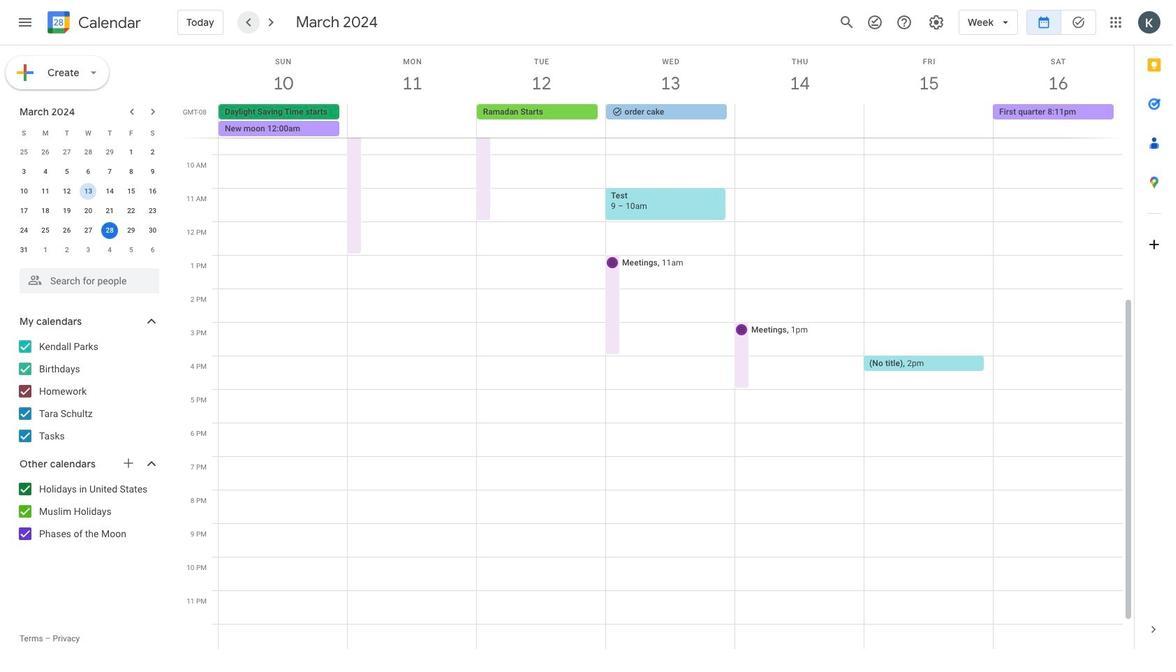 Task type: describe. For each thing, give the bounding box(es) containing it.
1 element
[[123, 144, 140, 161]]

26 element
[[59, 222, 75, 239]]

heading inside calendar element
[[75, 14, 141, 31]]

27 element
[[80, 222, 97, 239]]

5 element
[[59, 164, 75, 180]]

20 element
[[80, 203, 97, 219]]

february 29 element
[[101, 144, 118, 161]]

14 element
[[101, 183, 118, 200]]

main drawer image
[[17, 14, 34, 31]]

my calendars list
[[3, 335, 173, 447]]

6 element
[[80, 164, 97, 180]]

2 element
[[144, 144, 161, 161]]

april 4 element
[[101, 242, 118, 259]]

12 element
[[59, 183, 75, 200]]

29 element
[[123, 222, 140, 239]]

february 26 element
[[37, 144, 54, 161]]

16 element
[[144, 183, 161, 200]]

28, today element
[[101, 222, 118, 239]]

april 6 element
[[144, 242, 161, 259]]

31 element
[[16, 242, 32, 259]]

24 element
[[16, 222, 32, 239]]

30 element
[[144, 222, 161, 239]]

10 element
[[16, 183, 32, 200]]



Task type: vqa. For each thing, say whether or not it's contained in the screenshot.
&
no



Task type: locate. For each thing, give the bounding box(es) containing it.
13 element
[[80, 183, 97, 200]]

calendar element
[[45, 8, 141, 39]]

23 element
[[144, 203, 161, 219]]

21 element
[[101, 203, 118, 219]]

3 element
[[16, 164, 32, 180]]

22 element
[[123, 203, 140, 219]]

heading
[[75, 14, 141, 31]]

row
[[212, 104, 1135, 138], [13, 123, 164, 143], [13, 143, 164, 162], [13, 162, 164, 182], [13, 182, 164, 201], [13, 201, 164, 221], [13, 221, 164, 240], [13, 240, 164, 260]]

tab list
[[1136, 45, 1174, 610]]

19 element
[[59, 203, 75, 219]]

15 element
[[123, 183, 140, 200]]

grid
[[179, 45, 1135, 649]]

february 27 element
[[59, 144, 75, 161]]

9 element
[[144, 164, 161, 180]]

25 element
[[37, 222, 54, 239]]

17 element
[[16, 203, 32, 219]]

row group
[[13, 143, 164, 260]]

other calendars list
[[3, 478, 173, 545]]

march 2024 grid
[[13, 123, 164, 260]]

18 element
[[37, 203, 54, 219]]

4 element
[[37, 164, 54, 180]]

february 25 element
[[16, 144, 32, 161]]

april 3 element
[[80, 242, 97, 259]]

add other calendars image
[[122, 456, 136, 470]]

cell
[[219, 104, 348, 138], [348, 104, 477, 138], [735, 104, 865, 138], [865, 104, 994, 138], [78, 182, 99, 201], [99, 221, 121, 240]]

8 element
[[123, 164, 140, 180]]

april 2 element
[[59, 242, 75, 259]]

april 1 element
[[37, 242, 54, 259]]

settings menu image
[[929, 14, 946, 31]]

february 28 element
[[80, 144, 97, 161]]

None search field
[[0, 263, 173, 293]]

Search for people text field
[[28, 268, 151, 293]]

11 element
[[37, 183, 54, 200]]

april 5 element
[[123, 242, 140, 259]]

7 element
[[101, 164, 118, 180]]



